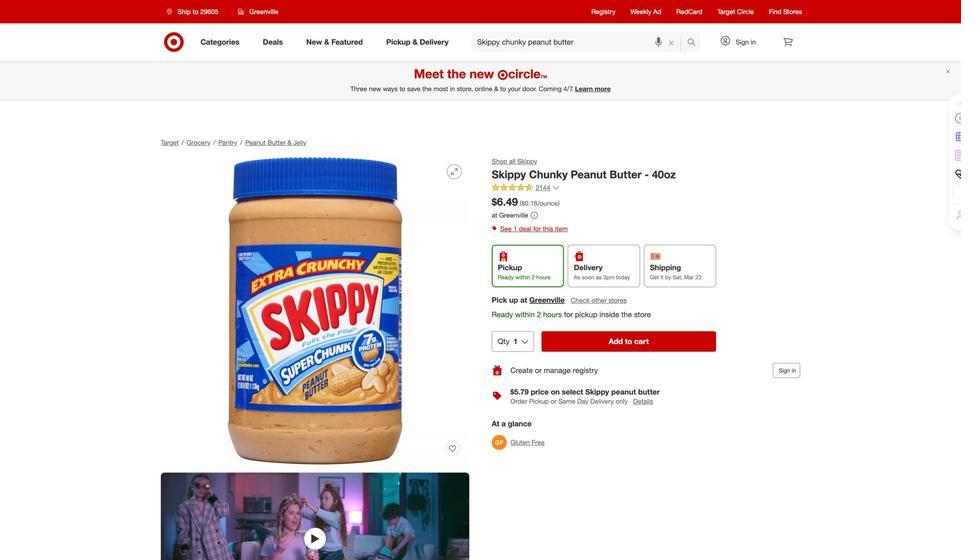 Task type: describe. For each thing, give the bounding box(es) containing it.
skippy chunky peanut butter - 40oz, 2 of 15, play video image
[[161, 473, 470, 560]]



Task type: locate. For each thing, give the bounding box(es) containing it.
skippy chunky peanut butter - 40oz, 1 of 15 image
[[161, 157, 470, 465]]

What can we help you find? suggestions appear below search field
[[472, 32, 690, 52]]

image gallery element
[[161, 157, 470, 560]]



Task type: vqa. For each thing, say whether or not it's contained in the screenshot.
Skippy Chunky Peanut Butter - 40oz, 1 of 15 image at left
yes



